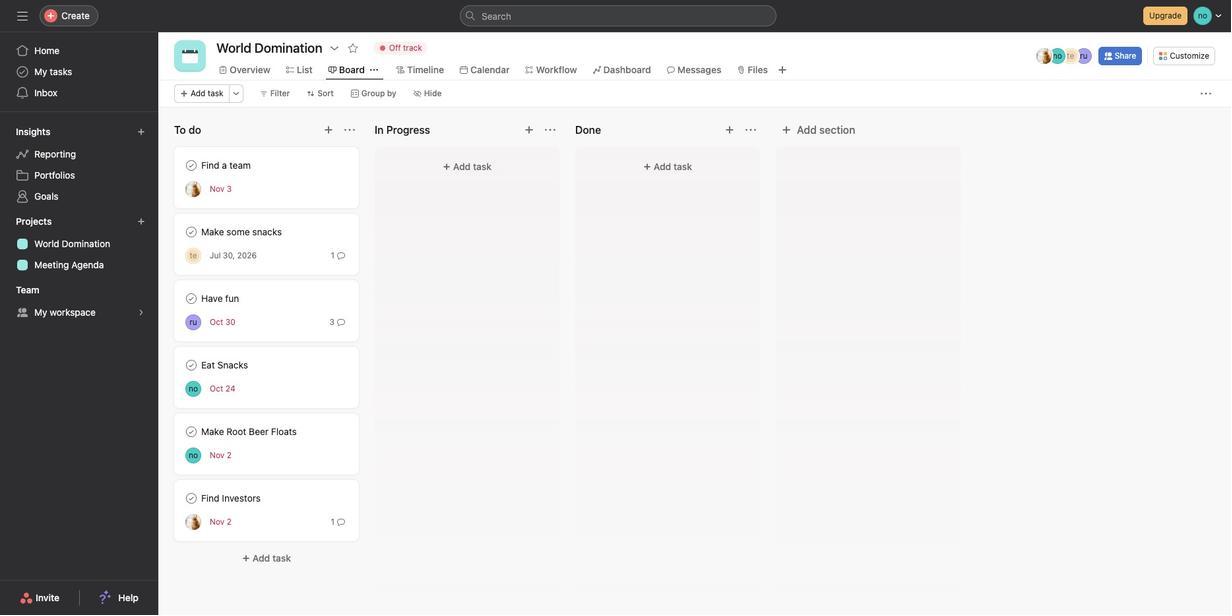 Task type: locate. For each thing, give the bounding box(es) containing it.
meeting agenda link
[[8, 255, 150, 276]]

2 my from the top
[[34, 307, 47, 318]]

1 nov 2 button from the top
[[210, 451, 232, 461]]

2 vertical spatial mb
[[187, 517, 199, 527]]

1 horizontal spatial ru
[[1080, 51, 1088, 61]]

te left jul
[[190, 250, 197, 260]]

0 vertical spatial no button
[[185, 381, 201, 397]]

1 1 from the top
[[331, 250, 335, 260]]

3 add task image from the left
[[725, 125, 735, 135]]

team
[[16, 284, 39, 296]]

2 horizontal spatial more section actions image
[[746, 125, 756, 135]]

1 vertical spatial find
[[201, 493, 220, 504]]

mark complete checkbox left eat
[[183, 358, 199, 374]]

make up jul
[[201, 226, 224, 238]]

mark complete checkbox for make some snacks
[[183, 224, 199, 240]]

more section actions image left done
[[545, 125, 556, 135]]

1 vertical spatial te
[[190, 250, 197, 260]]

2 down find investors
[[227, 517, 232, 527]]

mark complete checkbox left root
[[183, 424, 199, 440]]

ru button
[[185, 315, 201, 330]]

my left tasks
[[34, 66, 47, 77]]

0 vertical spatial my
[[34, 66, 47, 77]]

projects button
[[13, 213, 64, 231]]

eat
[[201, 360, 215, 371]]

add task image for to do
[[323, 125, 334, 135]]

upgrade
[[1150, 11, 1182, 20]]

1 mark complete checkbox from the top
[[183, 358, 199, 374]]

1 horizontal spatial more section actions image
[[545, 125, 556, 135]]

3
[[227, 184, 232, 194], [330, 317, 335, 327]]

2 nov 2 from the top
[[210, 517, 232, 527]]

1 add task image from the left
[[323, 125, 334, 135]]

track
[[403, 43, 422, 53]]

2 no button from the top
[[185, 448, 201, 464]]

te left share button
[[1067, 51, 1075, 61]]

global element
[[0, 32, 158, 112]]

nov 2 button down root
[[210, 451, 232, 461]]

2 mark complete checkbox from the top
[[183, 224, 199, 240]]

0 vertical spatial nov
[[210, 184, 225, 194]]

nov down a
[[210, 184, 225, 194]]

show options image
[[329, 43, 340, 53]]

0 horizontal spatial te
[[190, 250, 197, 260]]

0 horizontal spatial 3
[[227, 184, 232, 194]]

0 vertical spatial oct
[[210, 317, 223, 327]]

oct 30
[[210, 317, 236, 327]]

find left investors on the bottom left of page
[[201, 493, 220, 504]]

home
[[34, 45, 60, 56]]

fun
[[225, 293, 239, 304]]

1 1 button from the top
[[328, 249, 348, 262]]

add tab image
[[777, 65, 788, 75]]

1 vertical spatial nov 2
[[210, 517, 232, 527]]

jul 30, 2026
[[210, 251, 257, 261]]

make
[[201, 226, 224, 238], [201, 426, 224, 438]]

2 nov from the top
[[210, 451, 225, 461]]

1 for make some snacks
[[331, 250, 335, 260]]

board
[[339, 64, 365, 75]]

snacks
[[217, 360, 248, 371]]

1 2 from the top
[[227, 451, 232, 461]]

create button
[[40, 5, 98, 26]]

1 horizontal spatial te
[[1067, 51, 1075, 61]]

2 1 from the top
[[331, 517, 335, 527]]

no button down eat
[[185, 381, 201, 397]]

see details, my workspace image
[[137, 309, 145, 317]]

nov 2 down root
[[210, 451, 232, 461]]

mark complete image
[[183, 158, 199, 174]]

1 mb button from the top
[[185, 181, 201, 197]]

1 horizontal spatial add task image
[[524, 125, 535, 135]]

1 no button from the top
[[185, 381, 201, 397]]

2026
[[237, 251, 257, 261]]

more section actions image for in progress
[[545, 125, 556, 135]]

mark complete checkbox left find investors
[[183, 491, 199, 507]]

1 nov from the top
[[210, 184, 225, 194]]

no
[[1053, 51, 1062, 61], [189, 384, 198, 394], [189, 450, 198, 460]]

0 horizontal spatial more actions image
[[232, 90, 240, 98]]

3 mark complete image from the top
[[183, 358, 199, 374]]

mark complete image left find investors
[[183, 491, 199, 507]]

1 horizontal spatial 3
[[330, 317, 335, 327]]

mark complete checkbox left have
[[183, 291, 199, 307]]

meeting agenda
[[34, 259, 104, 271]]

nov down make root beer floats
[[210, 451, 225, 461]]

beer
[[249, 426, 269, 438]]

0 vertical spatial nov 2 button
[[210, 451, 232, 461]]

1 vertical spatial mb button
[[185, 515, 201, 530]]

1 mark complete image from the top
[[183, 224, 199, 240]]

1 vertical spatial nov 2 button
[[210, 517, 232, 527]]

make root beer floats
[[201, 426, 297, 438]]

ru left share button
[[1080, 51, 1088, 61]]

1 make from the top
[[201, 226, 224, 238]]

mb button down find investors
[[185, 515, 201, 530]]

find a team
[[201, 160, 251, 171]]

mark complete image up te button
[[183, 224, 199, 240]]

make left root
[[201, 426, 224, 438]]

1 vertical spatial make
[[201, 426, 224, 438]]

1 vertical spatial 1
[[331, 517, 335, 527]]

2 vertical spatial no
[[189, 450, 198, 460]]

nov 2 for make
[[210, 451, 232, 461]]

2 vertical spatial nov
[[210, 517, 225, 527]]

3 mark complete checkbox from the top
[[183, 291, 199, 307]]

oct 30 button
[[210, 317, 236, 327]]

mark complete checkbox left a
[[183, 158, 199, 174]]

oct left 30
[[210, 317, 223, 327]]

1 vertical spatial my
[[34, 307, 47, 318]]

ru inside button
[[190, 317, 197, 327]]

mark complete image
[[183, 224, 199, 240], [183, 291, 199, 307], [183, 358, 199, 374], [183, 424, 199, 440], [183, 491, 199, 507]]

nov for investors
[[210, 517, 225, 527]]

have
[[201, 293, 223, 304]]

jul
[[210, 251, 221, 261]]

add
[[191, 88, 206, 98], [797, 124, 817, 136], [453, 161, 471, 172], [654, 161, 671, 172], [253, 553, 270, 564]]

hide button
[[408, 84, 448, 103]]

3 more section actions image from the left
[[746, 125, 756, 135]]

2 add task image from the left
[[524, 125, 535, 135]]

files
[[748, 64, 768, 75]]

more actions image down overview link
[[232, 90, 240, 98]]

nov 2 button down find investors
[[210, 517, 232, 527]]

0 vertical spatial mark complete checkbox
[[183, 358, 199, 374]]

oct left 24
[[210, 384, 223, 394]]

0 vertical spatial make
[[201, 226, 224, 238]]

1 oct from the top
[[210, 317, 223, 327]]

2 mark complete image from the top
[[183, 291, 199, 307]]

1 vertical spatial no
[[189, 384, 198, 394]]

mb button for find investors
[[185, 515, 201, 530]]

oct for eat
[[210, 384, 223, 394]]

0 vertical spatial 2
[[227, 451, 232, 461]]

0 horizontal spatial more section actions image
[[345, 125, 355, 135]]

0 vertical spatial 3
[[227, 184, 232, 194]]

my inside the global element
[[34, 66, 47, 77]]

add task image
[[323, 125, 334, 135], [524, 125, 535, 135], [725, 125, 735, 135]]

goals
[[34, 191, 58, 202]]

by
[[387, 88, 397, 98]]

reporting link
[[8, 144, 150, 165]]

calendar image
[[182, 48, 198, 64]]

1 vertical spatial 2
[[227, 517, 232, 527]]

1 vertical spatial 3
[[330, 317, 335, 327]]

my tasks
[[34, 66, 72, 77]]

find investors
[[201, 493, 261, 504]]

mark complete image left have
[[183, 291, 199, 307]]

1 vertical spatial 1 button
[[328, 516, 348, 529]]

1 more section actions image from the left
[[345, 125, 355, 135]]

goals link
[[8, 186, 150, 207]]

0 vertical spatial ru
[[1080, 51, 1088, 61]]

1 vertical spatial oct
[[210, 384, 223, 394]]

more section actions image down the files "link"
[[746, 125, 756, 135]]

no button up find investors
[[185, 448, 201, 464]]

mark complete checkbox for have fun
[[183, 291, 199, 307]]

0 vertical spatial find
[[201, 160, 220, 171]]

1 for find investors
[[331, 517, 335, 527]]

2 mb button from the top
[[185, 515, 201, 530]]

add task image for done
[[725, 125, 735, 135]]

2 find from the top
[[201, 493, 220, 504]]

4 mark complete checkbox from the top
[[183, 491, 199, 507]]

Mark complete checkbox
[[183, 158, 199, 174], [183, 224, 199, 240], [183, 291, 199, 307], [183, 491, 199, 507]]

2 make from the top
[[201, 426, 224, 438]]

calendar
[[471, 64, 510, 75]]

2 1 button from the top
[[328, 516, 348, 529]]

ru left oct 30 button
[[190, 317, 197, 327]]

1 vertical spatial no button
[[185, 448, 201, 464]]

2 oct from the top
[[210, 384, 223, 394]]

mb button down mark complete image
[[185, 181, 201, 197]]

dashboard link
[[593, 63, 651, 77]]

1 vertical spatial mark complete checkbox
[[183, 424, 199, 440]]

customize
[[1170, 51, 1210, 61]]

off track button
[[367, 39, 433, 57]]

my inside 'link'
[[34, 307, 47, 318]]

my down the team popup button
[[34, 307, 47, 318]]

projects element
[[0, 210, 158, 279]]

mark complete checkbox up te button
[[183, 224, 199, 240]]

my for my workspace
[[34, 307, 47, 318]]

oct
[[210, 317, 223, 327], [210, 384, 223, 394]]

my tasks link
[[8, 61, 150, 83]]

Mark complete checkbox
[[183, 358, 199, 374], [183, 424, 199, 440]]

nov down find investors
[[210, 517, 225, 527]]

1 button
[[328, 249, 348, 262], [328, 516, 348, 529]]

my for my tasks
[[34, 66, 47, 77]]

0 vertical spatial 1 button
[[328, 249, 348, 262]]

te
[[1067, 51, 1075, 61], [190, 250, 197, 260]]

nov
[[210, 184, 225, 194], [210, 451, 225, 461], [210, 517, 225, 527]]

0 vertical spatial no
[[1053, 51, 1062, 61]]

2
[[227, 451, 232, 461], [227, 517, 232, 527]]

1 find from the top
[[201, 160, 220, 171]]

jul 30, 2026 button
[[210, 251, 257, 261]]

1 vertical spatial nov
[[210, 451, 225, 461]]

mark complete image left eat
[[183, 358, 199, 374]]

1 vertical spatial ru
[[190, 317, 197, 327]]

4 mark complete image from the top
[[183, 424, 199, 440]]

messages link
[[667, 63, 722, 77]]

2 2 from the top
[[227, 517, 232, 527]]

no for make root beer floats
[[189, 450, 198, 460]]

portfolios link
[[8, 165, 150, 186]]

3 nov from the top
[[210, 517, 225, 527]]

world domination link
[[8, 234, 150, 255]]

oct 24 button
[[210, 384, 235, 394]]

1 mark complete checkbox from the top
[[183, 158, 199, 174]]

0 vertical spatial te
[[1067, 51, 1075, 61]]

2 mark complete checkbox from the top
[[183, 424, 199, 440]]

1 my from the top
[[34, 66, 47, 77]]

2 nov 2 button from the top
[[210, 517, 232, 527]]

2 down root
[[227, 451, 232, 461]]

1 button for make some snacks
[[328, 249, 348, 262]]

0 horizontal spatial add task image
[[323, 125, 334, 135]]

task
[[208, 88, 224, 98], [473, 161, 492, 172], [674, 161, 692, 172], [273, 553, 291, 564]]

mark complete image left root
[[183, 424, 199, 440]]

2 more section actions image from the left
[[545, 125, 556, 135]]

more section actions image
[[345, 125, 355, 135], [545, 125, 556, 135], [746, 125, 756, 135]]

timeline link
[[397, 63, 444, 77]]

overview link
[[219, 63, 271, 77]]

0 vertical spatial nov 2
[[210, 451, 232, 461]]

more actions image
[[1201, 88, 1212, 99], [232, 90, 240, 98]]

2 horizontal spatial add task image
[[725, 125, 735, 135]]

0 vertical spatial mb
[[1039, 51, 1051, 61]]

find left a
[[201, 160, 220, 171]]

1 nov 2 from the top
[[210, 451, 232, 461]]

0 horizontal spatial ru
[[190, 317, 197, 327]]

more section actions image down group by 'dropdown button'
[[345, 125, 355, 135]]

my workspace
[[34, 307, 96, 318]]

add task button
[[174, 84, 229, 103], [383, 155, 552, 179], [583, 155, 752, 179], [174, 547, 359, 571]]

nov 2 button for find
[[210, 517, 232, 527]]

add to starred image
[[348, 43, 358, 53]]

projects
[[16, 216, 52, 227]]

to do
[[174, 124, 201, 136]]

group
[[362, 88, 385, 98]]

more actions image down the customize
[[1201, 88, 1212, 99]]

teams element
[[0, 279, 158, 326]]

inbox
[[34, 87, 57, 98]]

nov 2 down find investors
[[210, 517, 232, 527]]

1 vertical spatial mb
[[187, 184, 199, 194]]

help
[[118, 593, 139, 604]]

5 mark complete image from the top
[[183, 491, 199, 507]]

0 vertical spatial mb button
[[185, 181, 201, 197]]

mb button
[[185, 181, 201, 197], [185, 515, 201, 530]]

0 vertical spatial 1
[[331, 250, 335, 260]]



Task type: describe. For each thing, give the bounding box(es) containing it.
a
[[222, 160, 227, 171]]

list
[[297, 64, 313, 75]]

mark complete image for make root beer floats
[[183, 424, 199, 440]]

mark complete checkbox for eat snacks
[[183, 358, 199, 374]]

new project or portfolio image
[[137, 218, 145, 226]]

te inside button
[[190, 250, 197, 260]]

calendar link
[[460, 63, 510, 77]]

nov for a
[[210, 184, 225, 194]]

root
[[227, 426, 246, 438]]

24
[[226, 384, 235, 394]]

home link
[[8, 40, 150, 61]]

mark complete image for eat snacks
[[183, 358, 199, 374]]

investors
[[222, 493, 261, 504]]

mark complete checkbox for find investors
[[183, 491, 199, 507]]

sort button
[[301, 84, 340, 103]]

mark complete image for find investors
[[183, 491, 199, 507]]

share
[[1115, 51, 1137, 61]]

inbox link
[[8, 83, 150, 104]]

mb button for find a team
[[185, 181, 201, 197]]

group by button
[[345, 84, 402, 103]]

eat snacks
[[201, 360, 248, 371]]

mb for find a team
[[187, 184, 199, 194]]

mark complete image for have fun
[[183, 291, 199, 307]]

no button for eat snacks
[[185, 381, 201, 397]]

insights
[[16, 126, 50, 137]]

make some snacks
[[201, 226, 282, 238]]

add section button
[[776, 118, 861, 142]]

add task image for in progress
[[524, 125, 535, 135]]

some
[[227, 226, 250, 238]]

find for find a team
[[201, 160, 220, 171]]

domination
[[62, 238, 110, 249]]

1 button for find investors
[[328, 516, 348, 529]]

files link
[[738, 63, 768, 77]]

off
[[389, 43, 401, 53]]

invite button
[[11, 587, 68, 611]]

no for eat snacks
[[189, 384, 198, 394]]

make for make some snacks
[[201, 226, 224, 238]]

mark complete checkbox for find a team
[[183, 158, 199, 174]]

tab actions image
[[370, 66, 378, 74]]

mark complete image for make some snacks
[[183, 224, 199, 240]]

oct for have
[[210, 317, 223, 327]]

nov for root
[[210, 451, 225, 461]]

world domination
[[34, 238, 110, 249]]

in progress
[[375, 124, 430, 136]]

section
[[820, 124, 856, 136]]

mark complete checkbox for make root beer floats
[[183, 424, 199, 440]]

team
[[230, 160, 251, 171]]

list link
[[286, 63, 313, 77]]

30,
[[223, 251, 235, 261]]

meeting
[[34, 259, 69, 271]]

help button
[[91, 587, 147, 611]]

make for make root beer floats
[[201, 426, 224, 438]]

world domination
[[216, 40, 323, 55]]

have fun
[[201, 293, 239, 304]]

world
[[34, 238, 59, 249]]

floats
[[271, 426, 297, 438]]

workflow link
[[526, 63, 577, 77]]

nov 3
[[210, 184, 232, 194]]

nov 2 button for make
[[210, 451, 232, 461]]

find for find investors
[[201, 493, 220, 504]]

2 for root
[[227, 451, 232, 461]]

upgrade button
[[1144, 7, 1188, 25]]

workspace
[[50, 307, 96, 318]]

tasks
[[50, 66, 72, 77]]

nov 3 button
[[210, 184, 232, 194]]

30
[[226, 317, 236, 327]]

timeline
[[407, 64, 444, 75]]

workflow
[[536, 64, 577, 75]]

te button
[[185, 248, 201, 264]]

off track
[[389, 43, 422, 53]]

1 horizontal spatial more actions image
[[1201, 88, 1212, 99]]

dashboard
[[604, 64, 651, 75]]

snacks
[[252, 226, 282, 238]]

hide sidebar image
[[17, 11, 28, 21]]

reporting
[[34, 149, 76, 160]]

more section actions image for done
[[746, 125, 756, 135]]

board link
[[329, 63, 365, 77]]

mb for find investors
[[187, 517, 199, 527]]

hide
[[424, 88, 442, 98]]

more section actions image for to do
[[345, 125, 355, 135]]

no button for make root beer floats
[[185, 448, 201, 464]]

sort
[[318, 88, 334, 98]]

group by
[[362, 88, 397, 98]]

customize button
[[1154, 47, 1216, 65]]

Search tasks, projects, and more text field
[[460, 5, 777, 26]]

invite
[[36, 593, 60, 604]]

portfolios
[[34, 170, 75, 181]]

nov 2 for find
[[210, 517, 232, 527]]

add section
[[797, 124, 856, 136]]

new insights image
[[137, 128, 145, 136]]

oct 24
[[210, 384, 235, 394]]

overview
[[230, 64, 271, 75]]

create
[[61, 10, 90, 21]]

filter button
[[254, 84, 296, 103]]

share button
[[1099, 47, 1143, 65]]

2 for investors
[[227, 517, 232, 527]]

filter
[[270, 88, 290, 98]]

insights element
[[0, 120, 158, 210]]

3 inside "button"
[[330, 317, 335, 327]]

agenda
[[71, 259, 104, 271]]

done
[[576, 124, 601, 136]]

add inside add section button
[[797, 124, 817, 136]]

team button
[[13, 281, 51, 300]]



Task type: vqa. For each thing, say whether or not it's contained in the screenshot.
the top MB
yes



